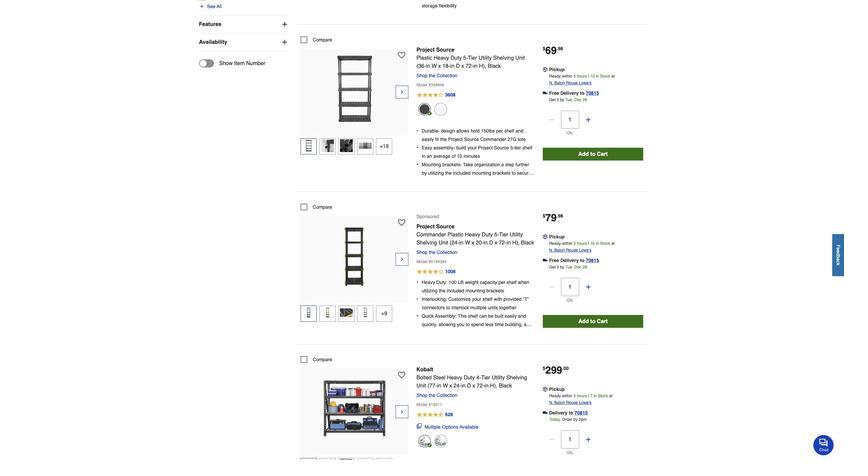 Task type: locate. For each thing, give the bounding box(es) containing it.
brackets up "heavier"
[[493, 170, 511, 176]]

1 horizontal spatial tier
[[482, 375, 491, 381]]

within inside ready within 3 hours | 10 in stock at n. baton rouge lowe's
[[563, 74, 573, 79]]

per right capacity
[[499, 280, 506, 285]]

shop up 'model # 19017'
[[417, 393, 428, 398]]

all
[[217, 4, 222, 9]]

.98 inside "$ 79 .98"
[[557, 213, 564, 219]]

1 e from the top
[[837, 248, 842, 250]]

shelving for 69
[[494, 55, 514, 61]]

3 ready from the top
[[550, 394, 561, 398]]

heavy up 18-
[[434, 55, 450, 61]]

add to cart
[[579, 151, 608, 157], [579, 318, 608, 324]]

tier inside project source plastic heavy duty 5-tier utility shelving unit (36-in w x 18-in d x 72-in h), black
[[468, 55, 478, 61]]

• left the easy
[[417, 145, 419, 151]]

5- inside the project source commander plastic heavy duty 5-tier utility shelving unit (24-in w x 20-in d x 72-in h), black
[[495, 232, 500, 238]]

e
[[837, 248, 842, 250], [837, 250, 842, 253]]

compare inside 5013943285 element
[[313, 204, 333, 210]]

within up delivery to 70815
[[563, 394, 573, 398]]

0 vertical spatial minus image
[[549, 116, 556, 123]]

easily inside • heavy duty: 100 lb weight capacity per shelf when utilizing the included mounting brackets • interlocking: customize your shelf with provided "t" connectors to interlock multiple units together • quick assembly: this shelf can be built easily and quickly, allowing you to spend less time building, and more time organizing
[[505, 313, 517, 319]]

project source plastic heavy duty 5-tier utility shelving unit (36-in w x 18-in d x 72-in h), black
[[417, 47, 526, 69]]

1 vertical spatial d
[[490, 240, 494, 246]]

2 dec from the top
[[575, 265, 582, 269]]

2 vertical spatial duty
[[464, 375, 475, 381]]

free down ready within 3 hours | 16 in stock at n. baton rouge lowe's
[[550, 258, 560, 263]]

0 vertical spatial plus image
[[282, 21, 288, 28]]

dec down ready within 3 hours | 16 in stock at n. baton rouge lowe's
[[575, 265, 582, 269]]

$ inside $ 299 .00
[[543, 366, 546, 371]]

heart outline image
[[398, 52, 406, 59], [398, 371, 406, 379]]

sponsored
[[417, 214, 440, 219]]

utilizing down mounting
[[429, 170, 444, 176]]

unit for 299
[[417, 383, 426, 389]]

2 cart from the top
[[598, 318, 608, 324]]

free for 79
[[550, 258, 560, 263]]

2 3 from the top
[[574, 241, 576, 246]]

baton down $ 69 .98
[[555, 81, 566, 85]]

rouge
[[567, 81, 579, 85], [567, 248, 579, 253], [567, 400, 579, 405]]

1 vertical spatial 5-
[[511, 145, 515, 150]]

increments
[[480, 0, 503, 0]]

ready for 299
[[550, 394, 561, 398]]

rouge inside ready within 3 hours | 16 in stock at n. baton rouge lowe's
[[567, 248, 579, 253]]

commander down '150lbs'
[[481, 137, 507, 142]]

truck filled image for 79
[[543, 258, 548, 263]]

1 heart outline image from the top
[[398, 52, 406, 59]]

0 vertical spatial easily
[[422, 137, 434, 142]]

1 vertical spatial tier
[[500, 232, 509, 238]]

lowe's inside ready within 3 hours | 16 in stock at n. baton rouge lowe's
[[580, 248, 592, 253]]

truck filled image
[[543, 258, 548, 263], [543, 411, 548, 415]]

2 horizontal spatial plus image
[[585, 284, 592, 290]]

26 for 79
[[583, 265, 588, 269]]

show item number
[[219, 60, 266, 66]]

2 vertical spatial stock
[[599, 394, 609, 398]]

1 $ from the top
[[543, 46, 546, 51]]

commander down sponsored
[[417, 232, 447, 238]]

2 heart outline image from the top
[[398, 371, 406, 379]]

n. down 79
[[550, 248, 554, 253]]

2 vertical spatial $
[[543, 366, 546, 371]]

2 vertical spatial d
[[468, 383, 471, 389]]

1 rouge from the top
[[567, 81, 579, 85]]

2 $ from the top
[[543, 213, 546, 219]]

2 horizontal spatial duty
[[482, 232, 493, 238]]

mounting down weight
[[466, 288, 486, 294]]

2 baton from the top
[[555, 248, 566, 253]]

1 vertical spatial dec
[[575, 265, 582, 269]]

0 vertical spatial black
[[488, 63, 501, 69]]

3 # from the top
[[429, 402, 431, 407]]

collection down (24-
[[437, 250, 458, 255]]

add to cart button for 79
[[543, 315, 644, 328]]

organization
[[475, 162, 501, 167]]

connectors
[[422, 305, 445, 310]]

multiple options available link
[[417, 423, 479, 431]]

d inside project source plastic heavy duty 5-tier utility shelving unit (36-in w x 18-in d x 72-in h), black
[[456, 63, 460, 69]]

interlock
[[452, 305, 470, 310]]

1 horizontal spatial time
[[495, 322, 504, 327]]

0 vertical spatial collection
[[437, 73, 458, 78]]

0 vertical spatial brackets
[[493, 170, 511, 176]]

baton inside ready within 3 hours | 10 in stock at n. baton rouge lowe's
[[555, 81, 566, 85]]

1 compare from the top
[[313, 37, 333, 43]]

#
[[429, 83, 431, 87], [429, 259, 431, 264], [429, 402, 431, 407]]

commander inside the • durable- design allows hold 150lbs per shelf and easily fit the project source commander 27g tote • easy assembly- build your project source 5-teir shelf in an average of 10 minutes • mounting brackets- take organization a step further by utilizing the included mounting brackets to secure your shelf to the wall when storing heavier items
[[481, 137, 507, 142]]

1 within from the top
[[563, 74, 573, 79]]

a up k
[[837, 258, 842, 261]]

quickly,
[[422, 322, 438, 327]]

hours inside ready within 3 hours | 10 in stock at n. baton rouge lowe's
[[577, 74, 588, 79]]

1 vertical spatial rouge
[[567, 248, 579, 253]]

chevron right image left 4.5 stars image
[[400, 408, 405, 415]]

0 vertical spatial add to cart
[[579, 151, 608, 157]]

white image
[[435, 103, 448, 116]]

pickup down "actual price $79.98" element
[[550, 234, 565, 239]]

qty.
[[567, 131, 574, 135], [567, 298, 574, 303], [567, 450, 574, 455]]

2 get it by tue, dec 26 from the top
[[550, 265, 588, 269]]

2 compare from the top
[[313, 204, 333, 210]]

0 vertical spatial dec
[[575, 98, 582, 102]]

2 pickup image from the top
[[543, 387, 548, 392]]

$ for 69
[[543, 46, 546, 51]]

tier inside kobalt bolted steel heavy duty 4-tier utility shelving unit (77-in w x 24-in d x 72-in h), black
[[482, 375, 491, 381]]

| inside ready within 3 hours | 7 in stock at n. baton rouge lowe's
[[589, 394, 590, 398]]

duty inside project source plastic heavy duty 5-tier utility shelving unit (36-in w x 18-in d x 72-in h), black
[[451, 55, 462, 61]]

3 shop the collection from the top
[[417, 393, 458, 398]]

stock for 299
[[599, 394, 609, 398]]

within for 299
[[563, 394, 573, 398]]

show
[[219, 60, 233, 66]]

duty inside kobalt bolted steel heavy duty 4-tier utility shelving unit (77-in w x 24-in d x 72-in h), black
[[464, 375, 475, 381]]

1 vertical spatial mounting
[[466, 288, 486, 294]]

0 vertical spatial tue,
[[566, 98, 574, 102]]

• left interlocking:
[[417, 296, 419, 302]]

1 horizontal spatial when
[[518, 280, 530, 285]]

2 vertical spatial |
[[589, 394, 590, 398]]

3 inside ready within 3 hours | 10 in stock at n. baton rouge lowe's
[[574, 74, 576, 79]]

time
[[495, 322, 504, 327], [434, 330, 443, 336]]

shop the collection up 19017
[[417, 393, 458, 398]]

stepper number input field with increment and decrement buttons number field for 79
[[561, 278, 580, 296]]

1 vertical spatial within
[[563, 241, 573, 246]]

0 horizontal spatial h),
[[480, 63, 487, 69]]

and right building,
[[525, 322, 532, 327]]

2 free delivery to 70815 from the top
[[550, 258, 600, 263]]

0 horizontal spatial when
[[467, 179, 478, 184]]

by down ready within 3 hours | 16 in stock at n. baton rouge lowe's
[[561, 265, 565, 269]]

• left quick
[[417, 313, 419, 319]]

baton
[[555, 81, 566, 85], [555, 248, 566, 253], [555, 400, 566, 405]]

availability
[[199, 39, 227, 45]]

1 vertical spatial get it by tue, dec 26
[[550, 265, 588, 269]]

shop for 69
[[417, 73, 428, 78]]

delivery to 70815
[[550, 410, 588, 416]]

2 minus image from the top
[[549, 284, 556, 290]]

# for 69
[[429, 83, 431, 87]]

1 vertical spatial $
[[543, 213, 546, 219]]

flexibility
[[439, 3, 457, 9]]

1 ready from the top
[[550, 74, 561, 79]]

compare inside the 1003094276 element
[[313, 357, 333, 362]]

70815 down ready within 3 hours | 10 in stock at n. baton rouge lowe's
[[586, 90, 600, 96]]

1 stepper number input field with increment and decrement buttons number field from the top
[[561, 111, 580, 129]]

1 get it by tue, dec 26 from the top
[[550, 98, 588, 102]]

duty for 69
[[451, 55, 462, 61]]

3 inside ready within 3 hours | 7 in stock at n. baton rouge lowe's
[[574, 394, 576, 398]]

2 vertical spatial baton
[[555, 400, 566, 405]]

hours inside ready within 3 hours | 7 in stock at n. baton rouge lowe's
[[577, 394, 588, 398]]

ready down $ 69 .98
[[550, 74, 561, 79]]

rouge inside ready within 3 hours | 10 in stock at n. baton rouge lowe's
[[567, 81, 579, 85]]

1 vertical spatial .98
[[557, 213, 564, 219]]

duty
[[451, 55, 462, 61], [482, 232, 493, 238], [464, 375, 475, 381]]

1 add to cart button from the top
[[543, 148, 644, 161]]

3
[[574, 74, 576, 79], [574, 241, 576, 246], [574, 394, 576, 398]]

70815 button up 2pm
[[575, 409, 588, 416]]

chevron right image for 299
[[400, 408, 405, 415]]

1 horizontal spatial plastic
[[448, 232, 464, 238]]

multiple options available
[[425, 424, 479, 430]]

1 shop from the top
[[417, 73, 428, 78]]

project up (36-
[[417, 47, 435, 53]]

2 vertical spatial model
[[417, 402, 428, 407]]

free delivery to 70815 for 69
[[550, 90, 600, 96]]

a
[[502, 162, 504, 167], [837, 258, 842, 261]]

0 vertical spatial .98
[[557, 46, 564, 51]]

the up model # 339946
[[429, 73, 436, 78]]

1 vertical spatial compare
[[313, 204, 333, 210]]

utility inside project source plastic heavy duty 5-tier utility shelving unit (36-in w x 18-in d x 72-in h), black
[[479, 55, 492, 61]]

cart for 69
[[598, 151, 608, 157]]

1 it from the top
[[557, 98, 559, 102]]

3 n. from the top
[[550, 400, 554, 405]]

add to cart for 79
[[579, 318, 608, 324]]

ready inside ready within 3 hours | 16 in stock at n. baton rouge lowe's
[[550, 241, 561, 246]]

model left 5194394 at the right
[[417, 259, 428, 264]]

plus image
[[282, 21, 288, 28], [585, 116, 592, 123], [585, 436, 592, 443]]

thumbnail image
[[303, 139, 315, 152], [322, 139, 334, 152], [340, 139, 353, 152], [359, 139, 372, 152], [303, 306, 315, 319], [322, 306, 334, 319], [340, 306, 353, 319], [359, 306, 372, 319], [303, 459, 315, 460], [322, 459, 334, 460], [340, 459, 353, 460]]

1 vertical spatial add to cart
[[579, 318, 608, 324]]

3 inside ready within 3 hours | 16 in stock at n. baton rouge lowe's
[[574, 241, 576, 246]]

26 down ready within 3 hours | 16 in stock at n. baton rouge lowe's
[[583, 265, 588, 269]]

ready within 3 hours | 16 in stock at n. baton rouge lowe's
[[550, 241, 615, 253]]

0 vertical spatial 26
[[583, 98, 588, 102]]

(24-
[[450, 240, 460, 246]]

n. for 69
[[550, 81, 554, 85]]

plus image
[[199, 4, 205, 9], [282, 39, 288, 45], [585, 284, 592, 290]]

2 vertical spatial shop the collection link
[[417, 393, 461, 398]]

0 vertical spatial w
[[432, 63, 437, 69]]

heavy inside kobalt bolted steel heavy duty 4-tier utility shelving unit (77-in w x 24-in d x 72-in h), black
[[447, 375, 463, 381]]

0 vertical spatial shop
[[417, 73, 428, 78]]

1 horizontal spatial d
[[468, 383, 471, 389]]

baton for 79
[[555, 248, 566, 253]]

shop
[[417, 73, 428, 78], [417, 250, 428, 255], [417, 393, 428, 398]]

1 vertical spatial 70815
[[586, 258, 600, 263]]

within down $ 69 .98
[[563, 74, 573, 79]]

plus image inside see all button
[[199, 4, 205, 9]]

1 chevron right image from the top
[[400, 256, 405, 263]]

1 vertical spatial black
[[522, 240, 535, 246]]

.98 inside $ 69 .98
[[557, 46, 564, 51]]

source up (24-
[[437, 224, 455, 230]]

h), inside project source plastic heavy duty 5-tier utility shelving unit (36-in w x 18-in d x 72-in h), black
[[480, 63, 487, 69]]

baton for 69
[[555, 81, 566, 85]]

10 inside ready within 3 hours | 10 in stock at n. baton rouge lowe's
[[591, 74, 595, 79]]

1 baton from the top
[[555, 81, 566, 85]]

1 free from the top
[[550, 90, 560, 96]]

per right '150lbs'
[[497, 128, 504, 134]]

source
[[437, 47, 455, 53], [465, 137, 479, 142], [495, 145, 510, 150], [437, 224, 455, 230]]

source up 18-
[[437, 47, 455, 53]]

the inside • heavy duty: 100 lb weight capacity per shelf when utilizing the included mounting brackets • interlocking: customize your shelf with provided "t" connectors to interlock multiple units together • quick assembly: this shelf can be built easily and quickly, allowing you to spend less time building, and more time organizing
[[439, 288, 446, 294]]

3 hours from the top
[[577, 394, 588, 398]]

3 | from the top
[[589, 394, 590, 398]]

2 hours from the top
[[577, 241, 588, 246]]

get it by tue, dec 26
[[550, 98, 588, 102], [550, 265, 588, 269]]

0 horizontal spatial a
[[502, 162, 504, 167]]

unit down bolted
[[417, 383, 426, 389]]

your up multiple
[[473, 297, 482, 302]]

chevron right image left model # 5194394
[[400, 256, 405, 263]]

0 vertical spatial stock
[[601, 74, 611, 79]]

3 $ from the top
[[543, 366, 546, 371]]

1 .98 from the top
[[557, 46, 564, 51]]

mounting inside • heavy duty: 100 lb weight capacity per shelf when utilizing the included mounting brackets • interlocking: customize your shelf with provided "t" connectors to interlock multiple units together • quick assembly: this shelf can be built easily and quickly, allowing you to spend less time building, and more time organizing
[[466, 288, 486, 294]]

2 vertical spatial unit
[[417, 383, 426, 389]]

minus image
[[549, 436, 556, 443]]

1 vertical spatial plus image
[[585, 116, 592, 123]]

1 vertical spatial 3
[[574, 241, 576, 246]]

shop the collection for 69
[[417, 73, 458, 78]]

0 vertical spatial hours
[[577, 74, 588, 79]]

| inside ready within 3 hours | 10 in stock at n. baton rouge lowe's
[[589, 74, 590, 79]]

1 vertical spatial w
[[465, 240, 471, 246]]

provided
[[504, 297, 522, 302]]

stock inside ready within 3 hours | 7 in stock at n. baton rouge lowe's
[[599, 394, 609, 398]]

gallery item 0 image
[[318, 52, 392, 126], [318, 219, 392, 293], [318, 372, 392, 446]]

n. inside ready within 3 hours | 10 in stock at n. baton rouge lowe's
[[550, 81, 554, 85]]

black inside kobalt bolted steel heavy duty 4-tier utility shelving unit (77-in w x 24-in d x 72-in h), black
[[499, 383, 513, 389]]

black inside the project source commander plastic heavy duty 5-tier utility shelving unit (24-in w x 20-in d x 72-in h), black
[[522, 240, 535, 246]]

rouge inside ready within 3 hours | 7 in stock at n. baton rouge lowe's
[[567, 400, 579, 405]]

10
[[591, 74, 595, 79], [457, 153, 463, 159]]

2 get from the top
[[550, 265, 556, 269]]

70815 button down ready within 3 hours | 10 in stock at n. baton rouge lowe's
[[586, 90, 600, 97]]

and up building,
[[519, 313, 527, 319]]

pickup image down the 299 at the right of page
[[543, 387, 548, 392]]

1 n. from the top
[[550, 81, 554, 85]]

2-
[[463, 0, 467, 0]]

1 n. baton rouge lowe's button from the top
[[550, 80, 592, 86]]

included down 100
[[447, 288, 465, 294]]

3 within from the top
[[563, 394, 573, 398]]

within inside ready within 3 hours | 7 in stock at n. baton rouge lowe's
[[563, 394, 573, 398]]

3 gallery item 0 image from the top
[[318, 372, 392, 446]]

weight
[[465, 280, 479, 285]]

n. up today
[[550, 400, 554, 405]]

| inside ready within 3 hours | 16 in stock at n. baton rouge lowe's
[[589, 241, 590, 246]]

70815 button for 299
[[575, 409, 588, 416]]

1 pickup from the top
[[550, 67, 565, 72]]

shelf up units
[[483, 297, 493, 302]]

1 horizontal spatial 10
[[591, 74, 595, 79]]

3 collection from the top
[[437, 393, 458, 398]]

2 vertical spatial your
[[473, 297, 482, 302]]

get it by tue, dec 26 for 69
[[550, 98, 588, 102]]

it down ready within 3 hours | 16 in stock at n. baton rouge lowe's
[[557, 265, 559, 269]]

628 button
[[417, 411, 535, 419]]

2 it from the top
[[557, 265, 559, 269]]

4.5 stars image
[[417, 411, 454, 419]]

w inside the project source commander plastic heavy duty 5-tier utility shelving unit (24-in w x 20-in d x 72-in h), black
[[465, 240, 471, 246]]

easily inside the • durable- design allows hold 150lbs per shelf and easily fit the project source commander 27g tote • easy assembly- build your project source 5-teir shelf in an average of 10 minutes • mounting brackets- take organization a step further by utilizing the included mounting brackets to secure your shelf to the wall when storing heavier items
[[422, 137, 434, 142]]

150lbs
[[481, 128, 495, 134]]

2 4 stars image from the top
[[417, 268, 456, 276]]

e up d
[[837, 248, 842, 250]]

within for 79
[[563, 241, 573, 246]]

collection
[[437, 73, 458, 78], [437, 250, 458, 255], [437, 393, 458, 398]]

2 n. baton rouge lowe's button from the top
[[550, 247, 592, 254]]

0 horizontal spatial 10
[[457, 153, 463, 159]]

1 free delivery to 70815 from the top
[[550, 90, 600, 96]]

shop for 299
[[417, 393, 428, 398]]

1 qty. from the top
[[567, 131, 574, 135]]

2 within from the top
[[563, 241, 573, 246]]

included up wall
[[453, 170, 471, 176]]

at for 79
[[612, 241, 615, 246]]

minus image for 79
[[549, 284, 556, 290]]

2 free from the top
[[550, 258, 560, 263]]

and
[[516, 128, 524, 134], [519, 313, 527, 319], [525, 322, 532, 327]]

add for 69
[[579, 151, 589, 157]]

when up "t" at the bottom of page
[[518, 280, 530, 285]]

brackets inside the • durable- design allows hold 150lbs per shelf and easily fit the project source commander 27g tote • easy assembly- build your project source 5-teir shelf in an average of 10 minutes • mounting brackets- take organization a step further by utilizing the included mounting brackets to secure your shelf to the wall when storing heavier items
[[493, 170, 511, 176]]

add to cart button
[[543, 148, 644, 161], [543, 315, 644, 328]]

stock
[[601, 74, 611, 79], [601, 241, 611, 246], [599, 394, 609, 398]]

unit for 69
[[516, 55, 526, 61]]

hours for 79
[[577, 241, 588, 246]]

delivery up ,
[[550, 410, 568, 416]]

by left 2pm
[[574, 417, 578, 422]]

3 pickup from the top
[[550, 386, 565, 392]]

2 vertical spatial gallery item 0 image
[[318, 372, 392, 446]]

stock inside ready within 3 hours | 16 in stock at n. baton rouge lowe's
[[601, 241, 611, 246]]

lowe's inside ready within 3 hours | 10 in stock at n. baton rouge lowe's
[[580, 81, 592, 85]]

b
[[837, 255, 842, 258]]

2 tue, from the top
[[566, 265, 574, 269]]

time down the built
[[495, 322, 504, 327]]

unit inside kobalt bolted steel heavy duty 4-tier utility shelving unit (77-in w x 24-in d x 72-in h), black
[[417, 383, 426, 389]]

easily up the easy
[[422, 137, 434, 142]]

when inside the • durable- design allows hold 150lbs per shelf and easily fit the project source commander 27g tote • easy assembly- build your project source 5-teir shelf in an average of 10 minutes • mounting brackets- take organization a step further by utilizing the included mounting brackets to secure your shelf to the wall when storing heavier items
[[467, 179, 478, 184]]

n. inside ready within 3 hours | 7 in stock at n. baton rouge lowe's
[[550, 400, 554, 405]]

at
[[612, 74, 615, 79], [612, 241, 615, 246], [610, 394, 613, 398]]

1 hours from the top
[[577, 74, 588, 79]]

d right 24-
[[468, 383, 471, 389]]

project up build
[[449, 137, 463, 142]]

ready up delivery to 70815
[[550, 394, 561, 398]]

it for 79
[[557, 265, 559, 269]]

1 minus image from the top
[[549, 116, 556, 123]]

heart outline image for 69
[[398, 52, 406, 59]]

the up model # 5194394
[[429, 250, 436, 255]]

features button
[[199, 15, 288, 33]]

1 add to cart from the top
[[579, 151, 608, 157]]

1 horizontal spatial commander
[[481, 137, 507, 142]]

0 horizontal spatial unit
[[417, 383, 426, 389]]

0 vertical spatial chevron right image
[[400, 256, 405, 263]]

1 vertical spatial ready
[[550, 241, 561, 246]]

$ inside "$ 79 .98"
[[543, 213, 546, 219]]

mounting up storing
[[472, 170, 492, 176]]

3 shop the collection link from the top
[[417, 393, 461, 398]]

pickup for 299
[[550, 386, 565, 392]]

1 truck filled image from the top
[[543, 258, 548, 263]]

plastic inside the project source commander plastic heavy duty 5-tier utility shelving unit (24-in w x 20-in d x 72-in h), black
[[448, 232, 464, 238]]

w for 299
[[443, 383, 448, 389]]

shelf up spend
[[468, 313, 478, 319]]

0 vertical spatial within
[[563, 74, 573, 79]]

shop down (36-
[[417, 73, 428, 78]]

70815
[[586, 90, 600, 96], [586, 258, 600, 263], [575, 410, 588, 416]]

1 gallery item 0 image from the top
[[318, 52, 392, 126]]

3 rouge from the top
[[567, 400, 579, 405]]

unit left (24-
[[439, 240, 449, 246]]

1 # from the top
[[429, 83, 431, 87]]

4 stars image
[[417, 91, 456, 99], [417, 268, 456, 276]]

0 horizontal spatial commander
[[417, 232, 447, 238]]

72- inside the project source commander plastic heavy duty 5-tier utility shelving unit (24-in w x 20-in d x 72-in h), black
[[499, 240, 507, 246]]

black image
[[419, 435, 431, 448]]

0 vertical spatial commander
[[481, 137, 507, 142]]

actual price $69.98 element
[[543, 45, 564, 56]]

2 truck filled image from the top
[[543, 411, 548, 415]]

shelving inside the project source commander plastic heavy duty 5-tier utility shelving unit (24-in w x 20-in d x 72-in h), black
[[417, 240, 438, 246]]

2 vertical spatial n. baton rouge lowe's button
[[550, 399, 592, 406]]

1 dec from the top
[[575, 98, 582, 102]]

d for 299
[[468, 383, 471, 389]]

chevron right image
[[400, 256, 405, 263], [400, 408, 405, 415]]

shop the collection link up 339946
[[417, 73, 461, 78]]

+9 button
[[377, 306, 393, 322]]

2 | from the top
[[589, 241, 590, 246]]

1 vertical spatial plus image
[[282, 39, 288, 45]]

lowe's
[[580, 81, 592, 85], [580, 248, 592, 253], [580, 400, 592, 405]]

5013943285 element
[[301, 204, 333, 210]]

0 vertical spatial compare
[[313, 37, 333, 43]]

ready inside ready within 3 hours | 10 in stock at n. baton rouge lowe's
[[550, 74, 561, 79]]

1 4 stars image from the top
[[417, 91, 456, 99]]

w down steel
[[443, 383, 448, 389]]

2 n. from the top
[[550, 248, 554, 253]]

72- inside kobalt bolted steel heavy duty 4-tier utility shelving unit (77-in w x 24-in d x 72-in h), black
[[477, 383, 485, 389]]

utility inside kobalt bolted steel heavy duty 4-tier utility shelving unit (77-in w x 24-in d x 72-in h), black
[[492, 375, 505, 381]]

rouge for 299
[[567, 400, 579, 405]]

1 collection from the top
[[437, 73, 458, 78]]

gallery item 0 image for 299
[[318, 372, 392, 446]]

0 vertical spatial plastic
[[417, 55, 433, 61]]

3 lowe's from the top
[[580, 400, 592, 405]]

teir
[[515, 145, 522, 150]]

• left durable-
[[417, 128, 419, 134]]

2 rouge from the top
[[567, 248, 579, 253]]

within
[[563, 74, 573, 79], [563, 241, 573, 246], [563, 394, 573, 398]]

1 vertical spatial baton
[[555, 248, 566, 253]]

w for 69
[[432, 63, 437, 69]]

0 vertical spatial h),
[[480, 63, 487, 69]]

0 vertical spatial heart outline image
[[398, 52, 406, 59]]

heavy
[[434, 55, 450, 61], [465, 232, 481, 238], [422, 280, 436, 285], [447, 375, 463, 381]]

2 vertical spatial 72-
[[477, 383, 485, 389]]

0 vertical spatial 3
[[574, 74, 576, 79]]

stock for 79
[[601, 241, 611, 246]]

2 vertical spatial plus image
[[585, 284, 592, 290]]

2 chevron right image from the top
[[400, 408, 405, 415]]

0 vertical spatial utilizing
[[429, 170, 444, 176]]

1 vertical spatial shelving
[[417, 240, 438, 246]]

1 vertical spatial add to cart button
[[543, 315, 644, 328]]

1 | from the top
[[589, 74, 590, 79]]

2 stepper number input field with increment and decrement buttons number field from the top
[[561, 278, 580, 296]]

3 compare from the top
[[313, 357, 333, 362]]

free delivery to 70815
[[550, 90, 600, 96], [550, 258, 600, 263]]

100
[[449, 280, 457, 285]]

70815 button
[[586, 90, 600, 97], [586, 257, 600, 264], [575, 409, 588, 416]]

3432386 element
[[301, 37, 333, 43]]

0 horizontal spatial plastic
[[417, 55, 433, 61]]

2 • from the top
[[417, 145, 419, 151]]

utilizing inside • heavy duty: 100 lb weight capacity per shelf when utilizing the included mounting brackets • interlocking: customize your shelf with provided "t" connectors to interlock multiple units together • quick assembly: this shelf can be built easily and quickly, allowing you to spend less time building, and more time organizing
[[422, 288, 438, 294]]

within left the 16 at the right
[[563, 241, 573, 246]]

utility inside the project source commander plastic heavy duty 5-tier utility shelving unit (24-in w x 20-in d x 72-in h), black
[[510, 232, 523, 238]]

rouge for 79
[[567, 248, 579, 253]]

2 lowe's from the top
[[580, 248, 592, 253]]

4 stars image for 1008 button
[[417, 268, 456, 276]]

1 3 from the top
[[574, 74, 576, 79]]

model left 19017
[[417, 402, 428, 407]]

it for 69
[[557, 98, 559, 102]]

n. baton rouge lowe's button for 79
[[550, 247, 592, 254]]

number
[[246, 60, 266, 66]]

0 vertical spatial qty.
[[567, 131, 574, 135]]

kobalt bolted steel heavy duty 4-tier utility shelving unit (77-in w x 24-in d x 72-in h), black
[[417, 367, 528, 389]]

bolted
[[417, 375, 432, 381]]

hours for 69
[[577, 74, 588, 79]]

free delivery to 70815 down ready within 3 hours | 16 in stock at n. baton rouge lowe's
[[550, 258, 600, 263]]

1 vertical spatial lowe's
[[580, 248, 592, 253]]

pickup image
[[543, 234, 548, 239], [543, 387, 548, 392]]

dec
[[575, 98, 582, 102], [575, 265, 582, 269]]

brackets up "with"
[[487, 288, 505, 294]]

0 vertical spatial tier
[[468, 55, 478, 61]]

1 cart from the top
[[598, 151, 608, 157]]

w inside project source plastic heavy duty 5-tier utility shelving unit (36-in w x 18-in d x 72-in h), black
[[432, 63, 437, 69]]

3 3 from the top
[[574, 394, 576, 398]]

compare for 79
[[313, 204, 333, 210]]

when inside • heavy duty: 100 lb weight capacity per shelf when utilizing the included mounting brackets • interlocking: customize your shelf with provided "t" connectors to interlock multiple units together • quick assembly: this shelf can be built easily and quickly, allowing you to spend less time building, and more time organizing
[[518, 280, 530, 285]]

2 add to cart from the top
[[579, 318, 608, 324]]

heart outline image for 299
[[398, 371, 406, 379]]

free
[[550, 90, 560, 96], [550, 258, 560, 263]]

e up the b at the right of the page
[[837, 250, 842, 253]]

x right the 20-
[[495, 240, 498, 246]]

Stepper number input field with increment and decrement buttons number field
[[561, 111, 580, 129], [561, 278, 580, 296], [561, 430, 580, 449]]

0 vertical spatial stepper number input field with increment and decrement buttons number field
[[561, 111, 580, 129]]

1 vertical spatial 72-
[[499, 240, 507, 246]]

$ for 299
[[543, 366, 546, 371]]

utilizing inside the • durable- design allows hold 150lbs per shelf and easily fit the project source commander 27g tote • easy assembly- build your project source 5-teir shelf in an average of 10 minutes • mounting brackets- take organization a step further by utilizing the included mounting brackets to secure your shelf to the wall when storing heavier items
[[429, 170, 444, 176]]

339946
[[431, 83, 445, 87]]

1 shop the collection from the top
[[417, 73, 458, 78]]

0 horizontal spatial 5-
[[464, 55, 468, 61]]

1 tue, from the top
[[566, 98, 574, 102]]

heavy left duty:
[[422, 280, 436, 285]]

70815 button for 69
[[586, 90, 600, 97]]

add
[[579, 151, 589, 157], [579, 318, 589, 324]]

1003094276 element
[[301, 356, 333, 363]]

free delivery to 70815 for 79
[[550, 258, 600, 263]]

1 vertical spatial gallery item 0 image
[[318, 219, 392, 293]]

shop the collection link for 69
[[417, 73, 461, 78]]

x left 24-
[[450, 383, 453, 389]]

delivery for 79
[[561, 258, 579, 263]]

4 stars image down 339946
[[417, 91, 456, 99]]

further
[[516, 162, 530, 167]]

free delivery to 70815 down ready within 3 hours | 10 in stock at n. baton rouge lowe's
[[550, 90, 600, 96]]

included
[[453, 170, 471, 176], [447, 288, 465, 294]]

.98 for 79
[[557, 213, 564, 219]]

dec down ready within 3 hours | 10 in stock at n. baton rouge lowe's
[[575, 98, 582, 102]]

plus image for minus image for 69
[[585, 116, 592, 123]]

•
[[417, 128, 419, 134], [417, 145, 419, 151], [417, 162, 419, 168], [417, 279, 419, 285], [417, 296, 419, 302], [417, 313, 419, 319]]

0 vertical spatial when
[[467, 179, 478, 184]]

shop the collection up 339946
[[417, 73, 458, 78]]

2 .98 from the top
[[557, 213, 564, 219]]

get it by tue, dec 26 down ready within 3 hours | 16 in stock at n. baton rouge lowe's
[[550, 265, 588, 269]]

h), inside kobalt bolted steel heavy duty 4-tier utility shelving unit (77-in w x 24-in d x 72-in h), black
[[491, 383, 498, 389]]

easy
[[422, 145, 433, 150]]

shelving inside project source plastic heavy duty 5-tier utility shelving unit (36-in w x 18-in d x 72-in h), black
[[494, 55, 514, 61]]

0 horizontal spatial duty
[[451, 55, 462, 61]]

shelf up the provided
[[507, 280, 517, 285]]

0 horizontal spatial plus image
[[199, 4, 205, 9]]

project down sponsored
[[417, 224, 435, 230]]

2 model from the top
[[417, 259, 428, 264]]

take
[[464, 162, 473, 167]]

1 get from the top
[[550, 98, 556, 102]]

kobalt
[[417, 367, 434, 373]]

2 vertical spatial 70815 button
[[575, 409, 588, 416]]

baton for 299
[[555, 400, 566, 405]]

2 add to cart button from the top
[[543, 315, 644, 328]]

your up minutes
[[468, 145, 477, 150]]

70815 button down the 16 at the right
[[586, 257, 600, 264]]

1 pickup image from the top
[[543, 234, 548, 239]]

and up tote
[[516, 128, 524, 134]]

2 collection from the top
[[437, 250, 458, 255]]

heavy up the 20-
[[465, 232, 481, 238]]

3 n. baton rouge lowe's button from the top
[[550, 399, 592, 406]]

unit inside project source plastic heavy duty 5-tier utility shelving unit (36-in w x 18-in d x 72-in h), black
[[516, 55, 526, 61]]

1 vertical spatial utility
[[510, 232, 523, 238]]

w left the 20-
[[465, 240, 471, 246]]

w
[[432, 63, 437, 69], [465, 240, 471, 246], [443, 383, 448, 389]]

4 stars image containing 3608
[[417, 91, 456, 99]]

1 vertical spatial commander
[[417, 232, 447, 238]]

minus image
[[549, 116, 556, 123], [549, 284, 556, 290]]

black inside project source plastic heavy duty 5-tier utility shelving unit (36-in w x 18-in d x 72-in h), black
[[488, 63, 501, 69]]

source down hold
[[465, 137, 479, 142]]

at inside ready within 3 hours | 16 in stock at n. baton rouge lowe's
[[612, 241, 615, 246]]

tier
[[468, 55, 478, 61], [500, 232, 509, 238], [482, 375, 491, 381]]

baton inside ready within 3 hours | 16 in stock at n. baton rouge lowe's
[[555, 248, 566, 253]]

ready down "actual price $79.98" element
[[550, 241, 561, 246]]

1 vertical spatial hours
[[577, 241, 588, 246]]

hours inside ready within 3 hours | 16 in stock at n. baton rouge lowe's
[[577, 241, 588, 246]]

within for 69
[[563, 74, 573, 79]]

3608 button
[[417, 91, 535, 99]]

chevron right image
[[400, 89, 405, 96]]

baton up delivery to 70815
[[555, 400, 566, 405]]

3 shop from the top
[[417, 393, 428, 398]]

baton down "actual price $79.98" element
[[555, 248, 566, 253]]

2 gallery item 0 image from the top
[[318, 219, 392, 293]]

1 vertical spatial free
[[550, 258, 560, 263]]

n. inside ready within 3 hours | 16 in stock at n. baton rouge lowe's
[[550, 248, 554, 253]]

plastic up (24-
[[448, 232, 464, 238]]

$ inside $ 69 .98
[[543, 46, 546, 51]]

shop the collection link up 19017
[[417, 393, 461, 398]]

0 vertical spatial included
[[453, 170, 471, 176]]

shop the collection up 5194394 at the right
[[417, 250, 458, 255]]

a left the step
[[502, 162, 504, 167]]

0 vertical spatial duty
[[451, 55, 462, 61]]

1 vertical spatial plastic
[[448, 232, 464, 238]]

1 vertical spatial shop the collection
[[417, 250, 458, 255]]

at for 69
[[612, 74, 615, 79]]

1 model from the top
[[417, 83, 428, 87]]

• left mounting
[[417, 162, 419, 168]]

1 add from the top
[[579, 151, 589, 157]]

1 horizontal spatial a
[[837, 258, 842, 261]]

when
[[467, 179, 478, 184], [518, 280, 530, 285]]

the down duty:
[[439, 288, 446, 294]]

easily
[[422, 137, 434, 142], [505, 313, 517, 319]]

1 vertical spatial delivery
[[561, 258, 579, 263]]

organizing
[[445, 330, 466, 336]]

4 stars image containing 1008
[[417, 268, 456, 276]]

0 vertical spatial pickup
[[550, 67, 565, 72]]

utilizing up interlocking:
[[422, 288, 438, 294]]

at inside ready within 3 hours | 10 in stock at n. baton rouge lowe's
[[612, 74, 615, 79]]



Task type: vqa. For each thing, say whether or not it's contained in the screenshot.
the liquid
no



Task type: describe. For each thing, give the bounding box(es) containing it.
70815 for 69
[[586, 90, 600, 96]]

duty:
[[437, 280, 448, 285]]

4-
[[477, 375, 482, 381]]

show item number element
[[199, 59, 266, 67]]

rouge for 69
[[567, 81, 579, 85]]

building,
[[506, 322, 523, 327]]

0 vertical spatial time
[[495, 322, 504, 327]]

in inside ready within 3 hours | 10 in stock at n. baton rouge lowe's
[[596, 74, 600, 79]]

delivery for 69
[[561, 90, 579, 96]]

plus image inside features button
[[282, 21, 288, 28]]

free for 69
[[550, 90, 560, 96]]

ready for 79
[[550, 241, 561, 246]]

# for 299
[[429, 402, 431, 407]]

5194394
[[431, 259, 447, 264]]

add for 79
[[579, 318, 589, 324]]

19017
[[431, 402, 443, 407]]

tier inside the project source commander plastic heavy duty 5-tier utility shelving unit (24-in w x 20-in d x 72-in h), black
[[500, 232, 509, 238]]

1 vertical spatial your
[[422, 179, 431, 184]]

x left 18-
[[439, 63, 441, 69]]

6 • from the top
[[417, 313, 419, 319]]

2 e from the top
[[837, 250, 842, 253]]

project inside project source plastic heavy duty 5-tier utility shelving unit (36-in w x 18-in d x 72-in h), black
[[417, 47, 435, 53]]

5- inside project source plastic heavy duty 5-tier utility shelving unit (36-in w x 18-in d x 72-in h), black
[[464, 55, 468, 61]]

2 vertical spatial 70815
[[575, 410, 588, 416]]

5- inside the • durable- design allows hold 150lbs per shelf and easily fit the project source commander 27g tote • easy assembly- build your project source 5-teir shelf in an average of 10 minutes • mounting brackets- take organization a step further by utilizing the included mounting brackets to secure your shelf to the wall when storing heavier items
[[511, 145, 515, 150]]

0 vertical spatial your
[[468, 145, 477, 150]]

today , order by 2pm
[[550, 417, 587, 422]]

collection for 299
[[437, 393, 458, 398]]

,
[[560, 417, 561, 422]]

maximum
[[512, 0, 532, 0]]

dec for 79
[[575, 265, 582, 269]]

x left the 20-
[[472, 240, 475, 246]]

project up minutes
[[479, 145, 493, 150]]

+18 button
[[377, 138, 393, 155]]

lb
[[458, 280, 464, 285]]

steel
[[434, 375, 446, 381]]

see
[[207, 4, 216, 9]]

• heavy duty: 100 lb weight capacity per shelf when utilizing the included mounting brackets • interlocking: customize your shelf with provided "t" connectors to interlock multiple units together • quick assembly: this shelf can be built easily and quickly, allowing you to spend less time building, and more time organizing
[[417, 279, 532, 336]]

stepper number input field with increment and decrement buttons number field for 69
[[561, 111, 580, 129]]

shelf up 27g
[[505, 128, 515, 134]]

actual price $299.00 element
[[543, 364, 569, 376]]

per inside the • durable- design allows hold 150lbs per shelf and easily fit the project source commander 27g tote • easy assembly- build your project source 5-teir shelf in an average of 10 minutes • mounting brackets- take organization a step further by utilizing the included mounting brackets to secure your shelf to the wall when storing heavier items
[[497, 128, 504, 134]]

less
[[486, 322, 494, 327]]

2 # from the top
[[429, 259, 431, 264]]

get for 79
[[550, 265, 556, 269]]

16
[[591, 241, 595, 246]]

model for 69
[[417, 83, 428, 87]]

items
[[511, 179, 523, 184]]

69
[[546, 45, 557, 56]]

299
[[546, 364, 563, 376]]

add to cart for 69
[[579, 151, 608, 157]]

26 for 69
[[583, 98, 588, 102]]

more
[[422, 330, 433, 336]]

capacity
[[480, 280, 498, 285]]

70815 button for 79
[[586, 257, 600, 264]]

by inside the • durable- design allows hold 150lbs per shelf and easily fit the project source commander 27g tote • easy assembly- build your project source 5-teir shelf in an average of 10 minutes • mounting brackets- take organization a step further by utilizing the included mounting brackets to secure your shelf to the wall when storing heavier items
[[422, 170, 427, 176]]

2 vertical spatial and
[[525, 322, 532, 327]]

item
[[234, 60, 245, 66]]

2 shop the collection from the top
[[417, 250, 458, 255]]

lowe's for 79
[[580, 248, 592, 253]]

quick
[[422, 313, 434, 319]]

by down ready within 3 hours | 10 in stock at n. baton rouge lowe's
[[561, 98, 565, 102]]

the down brackets-
[[446, 170, 452, 176]]

d inside the project source commander plastic heavy duty 5-tier utility shelving unit (24-in w x 20-in d x 72-in h), black
[[490, 240, 494, 246]]

n. baton rouge lowe's button for 299
[[550, 399, 592, 406]]

ready within 3 hours | 10 in stock at n. baton rouge lowe's
[[550, 74, 615, 85]]

628
[[446, 412, 453, 417]]

heavy inside the project source commander plastic heavy duty 5-tier utility shelving unit (24-in w x 20-in d x 72-in h), black
[[465, 232, 481, 238]]

step
[[506, 162, 515, 167]]

1 • from the top
[[417, 128, 419, 134]]

customize
[[449, 297, 471, 302]]

hold
[[471, 128, 480, 134]]

heavy inside project source plastic heavy duty 5-tier utility shelving unit (36-in w x 18-in d x 72-in h), black
[[434, 55, 450, 61]]

ready within 3 hours | 7 in stock at n. baton rouge lowe's
[[550, 394, 613, 405]]

27g
[[508, 137, 517, 142]]

heavier
[[495, 179, 510, 184]]

the left wall
[[449, 179, 456, 184]]

actual price $79.98 element
[[543, 212, 564, 224]]

heart outline image
[[398, 219, 406, 226]]

4 • from the top
[[417, 279, 419, 285]]

+18
[[380, 143, 389, 150]]

1008 button
[[417, 268, 535, 276]]

heavy inside • heavy duty: 100 lb weight capacity per shelf when utilizing the included mounting brackets • interlocking: customize your shelf with provided "t" connectors to interlock multiple units together • quick assembly: this shelf can be built easily and quickly, allowing you to spend less time building, and more time organizing
[[422, 280, 436, 285]]

mounting inside the • durable- design allows hold 150lbs per shelf and easily fit the project source commander 27g tote • easy assembly- build your project source 5-teir shelf in an average of 10 minutes • mounting brackets- take organization a step further by utilizing the included mounting brackets to secure your shelf to the wall when storing heavier items
[[472, 170, 492, 176]]

20-
[[476, 240, 484, 246]]

pickup for 79
[[550, 234, 565, 239]]

commander inside the project source commander plastic heavy duty 5-tier utility shelving unit (24-in w x 20-in d x 72-in h), black
[[417, 232, 447, 238]]

source inside the project source commander plastic heavy duty 5-tier utility shelving unit (24-in w x 20-in d x 72-in h), black
[[437, 224, 455, 230]]

available
[[460, 424, 479, 430]]

units
[[488, 305, 498, 310]]

spend
[[472, 322, 484, 327]]

$ 69 .98
[[543, 45, 564, 56]]

gallery item 0 image for 69
[[318, 52, 392, 126]]

average
[[434, 153, 451, 159]]

3 for 79
[[574, 241, 576, 246]]

$ 79 .98
[[543, 212, 564, 224]]

72- for 299
[[477, 383, 485, 389]]

3 for 299
[[574, 394, 576, 398]]

a inside button
[[837, 258, 842, 261]]

chevron right image for 79
[[400, 256, 405, 263]]

tier for 299
[[482, 375, 491, 381]]

4 shelves adjust in 2-1/2-in increments for maximum storage flexibility
[[422, 0, 532, 9]]

gallery item 0 image for 79
[[318, 219, 392, 293]]

2 vertical spatial delivery
[[550, 410, 568, 416]]

plus image for minus icon
[[585, 436, 592, 443]]

truck filled image
[[543, 91, 548, 96]]

chat invite button image
[[814, 435, 835, 455]]

n. for 79
[[550, 248, 554, 253]]

this
[[458, 313, 467, 319]]

tue, for 69
[[566, 98, 574, 102]]

shelves
[[426, 0, 443, 0]]

in inside ready within 3 hours | 7 in stock at n. baton rouge lowe's
[[594, 394, 597, 398]]

utility for 299
[[492, 375, 505, 381]]

assembly:
[[435, 313, 457, 319]]

3608
[[446, 92, 456, 98]]

3 • from the top
[[417, 162, 419, 168]]

unit inside the project source commander plastic heavy duty 5-tier utility shelving unit (24-in w x 20-in d x 72-in h), black
[[439, 240, 449, 246]]

h), for 69
[[480, 63, 487, 69]]

d for 69
[[456, 63, 460, 69]]

model for 299
[[417, 402, 428, 407]]

hours for 299
[[577, 394, 588, 398]]

2 shop from the top
[[417, 250, 428, 255]]

plastic inside project source plastic heavy duty 5-tier utility shelving unit (36-in w x 18-in d x 72-in h), black
[[417, 55, 433, 61]]

lowe's for 299
[[580, 400, 592, 405]]

pickup image for 79
[[543, 234, 548, 239]]

model # 19017
[[417, 402, 443, 407]]

pickup image for 299
[[543, 387, 548, 392]]

1 vertical spatial and
[[519, 313, 527, 319]]

the down (77-
[[429, 393, 436, 398]]

duty for 299
[[464, 375, 475, 381]]

see all button
[[199, 3, 222, 10]]

4
[[422, 0, 425, 0]]

ready for 69
[[550, 74, 561, 79]]

| for 299
[[589, 394, 590, 398]]

minutes
[[464, 153, 481, 159]]

storing
[[479, 179, 493, 184]]

f
[[837, 245, 842, 248]]

model # 5194394
[[417, 259, 447, 264]]

shelf down mounting
[[433, 179, 443, 184]]

plus image inside availability button
[[282, 39, 288, 45]]

7
[[591, 394, 593, 398]]

and inside the • durable- design allows hold 150lbs per shelf and easily fit the project source commander 27g tote • easy assembly- build your project source 5-teir shelf in an average of 10 minutes • mounting brackets- take organization a step further by utilizing the included mounting brackets to secure your shelf to the wall when storing heavier items
[[516, 128, 524, 134]]

x right 18-
[[462, 63, 465, 69]]

blue image
[[435, 435, 448, 448]]

project source commander plastic heavy duty 5-tier utility shelving unit (24-in w x 20-in d x 72-in h), black
[[417, 224, 535, 246]]

in inside ready within 3 hours | 16 in stock at n. baton rouge lowe's
[[596, 241, 600, 246]]

qty. for 79
[[567, 298, 574, 303]]

79
[[546, 212, 557, 224]]

2pm
[[579, 417, 587, 422]]

d
[[837, 253, 842, 255]]

model # 339946
[[417, 83, 445, 87]]

add to cart button for 69
[[543, 148, 644, 161]]

70815 for 79
[[586, 258, 600, 263]]

shelving for 299
[[507, 375, 528, 381]]

n. baton rouge lowe's button for 69
[[550, 80, 592, 86]]

duty inside the project source commander plastic heavy duty 5-tier utility shelving unit (24-in w x 20-in d x 72-in h), black
[[482, 232, 493, 238]]

black for 69
[[488, 63, 501, 69]]

"t"
[[523, 297, 529, 302]]

allowing
[[439, 322, 456, 327]]

5 • from the top
[[417, 296, 419, 302]]

get for 69
[[550, 98, 556, 102]]

1/2-
[[467, 0, 475, 0]]

2 shop the collection link from the top
[[417, 250, 461, 255]]

3 for 69
[[574, 74, 576, 79]]

see all
[[207, 4, 222, 9]]

.98 for 69
[[557, 46, 564, 51]]

h), inside the project source commander plastic heavy duty 5-tier utility shelving unit (24-in w x 20-in d x 72-in h), black
[[513, 240, 520, 246]]

72- for 69
[[466, 63, 474, 69]]

brackets inside • heavy duty: 100 lb weight capacity per shelf when utilizing the included mounting brackets • interlocking: customize your shelf with provided "t" connectors to interlock multiple units together • quick assembly: this shelf can be built easily and quickly, allowing you to spend less time building, and more time organizing
[[487, 288, 505, 294]]

built
[[495, 313, 504, 319]]

h), for 299
[[491, 383, 498, 389]]

.00
[[563, 366, 569, 371]]

with
[[494, 297, 503, 302]]

your inside • heavy duty: 100 lb weight capacity per shelf when utilizing the included mounting brackets • interlocking: customize your shelf with provided "t" connectors to interlock multiple units together • quick assembly: this shelf can be built easily and quickly, allowing you to spend less time building, and more time organizing
[[473, 297, 482, 302]]

x right 24-
[[473, 383, 476, 389]]

a inside the • durable- design allows hold 150lbs per shelf and easily fit the project source commander 27g tote • easy assembly- build your project source 5-teir shelf in an average of 10 minutes • mounting brackets- take organization a step further by utilizing the included mounting brackets to secure your shelf to the wall when storing heavier items
[[502, 162, 504, 167]]

(77-
[[428, 383, 438, 389]]

compare for 299
[[313, 357, 333, 362]]

black for 299
[[499, 383, 513, 389]]

pickup for 69
[[550, 67, 565, 72]]

availability button
[[199, 33, 288, 51]]

4 stars image for 3608 'button'
[[417, 91, 456, 99]]

included inside • heavy duty: 100 lb weight capacity per shelf when utilizing the included mounting brackets • interlocking: customize your shelf with provided "t" connectors to interlock multiple units together • quick assembly: this shelf can be built easily and quickly, allowing you to spend less time building, and more time organizing
[[447, 288, 465, 294]]

f e e d b a c k
[[837, 245, 842, 265]]

in inside the • durable- design allows hold 150lbs per shelf and easily fit the project source commander 27g tote • easy assembly- build your project source 5-teir shelf in an average of 10 minutes • mounting brackets- take organization a step further by utilizing the included mounting brackets to secure your shelf to the wall when storing heavier items
[[422, 153, 426, 159]]

the right 'fit'
[[441, 137, 447, 142]]

tue, for 79
[[566, 265, 574, 269]]

collection for 69
[[437, 73, 458, 78]]

can
[[480, 313, 487, 319]]

+9
[[382, 311, 388, 317]]

project inside the project source commander plastic heavy duty 5-tier utility shelving unit (24-in w x 20-in d x 72-in h), black
[[417, 224, 435, 230]]

3 stepper number input field with increment and decrement buttons number field from the top
[[561, 430, 580, 449]]

shop the collection for 299
[[417, 393, 458, 398]]

an
[[427, 153, 432, 159]]

source inside project source plastic heavy duty 5-tier utility shelving unit (36-in w x 18-in d x 72-in h), black
[[437, 47, 455, 53]]

of
[[452, 153, 456, 159]]

| for 79
[[589, 241, 590, 246]]

tier for 69
[[468, 55, 478, 61]]

included inside the • durable- design allows hold 150lbs per shelf and easily fit the project source commander 27g tote • easy assembly- build your project source 5-teir shelf in an average of 10 minutes • mounting brackets- take organization a step further by utilizing the included mounting brackets to secure your shelf to the wall when storing heavier items
[[453, 170, 471, 176]]

minus image for 69
[[549, 116, 556, 123]]

shelf right 'teir'
[[523, 145, 533, 150]]

$ for 79
[[543, 213, 546, 219]]

for
[[505, 0, 510, 0]]

3 qty. from the top
[[567, 450, 574, 455]]

per inside • heavy duty: 100 lb weight capacity per shelf when utilizing the included mounting brackets • interlocking: customize your shelf with provided "t" connectors to interlock multiple units together • quick assembly: this shelf can be built easily and quickly, allowing you to spend less time building, and more time organizing
[[499, 280, 506, 285]]

10 inside the • durable- design allows hold 150lbs per shelf and easily fit the project source commander 27g tote • easy assembly- build your project source 5-teir shelf in an average of 10 minutes • mounting brackets- take organization a step further by utilizing the included mounting brackets to secure your shelf to the wall when storing heavier items
[[457, 153, 463, 159]]

1 vertical spatial time
[[434, 330, 443, 336]]

pickup image
[[543, 67, 548, 72]]

build
[[457, 145, 467, 150]]

dec for 69
[[575, 98, 582, 102]]

at for 299
[[610, 394, 613, 398]]

source down 27g
[[495, 145, 510, 150]]

black image
[[419, 103, 431, 116]]

| for 69
[[589, 74, 590, 79]]

adjust
[[444, 0, 457, 0]]

compare for 69
[[313, 37, 333, 43]]

together
[[500, 305, 517, 310]]

design
[[442, 128, 455, 134]]

• durable- design allows hold 150lbs per shelf and easily fit the project source commander 27g tote • easy assembly- build your project source 5-teir shelf in an average of 10 minutes • mounting brackets- take organization a step further by utilizing the included mounting brackets to secure your shelf to the wall when storing heavier items
[[417, 128, 533, 184]]

tote
[[518, 137, 526, 142]]

cart for 79
[[598, 318, 608, 324]]

k
[[837, 263, 842, 265]]

truck filled image for 299
[[543, 411, 548, 415]]

qty. for 69
[[567, 131, 574, 135]]



